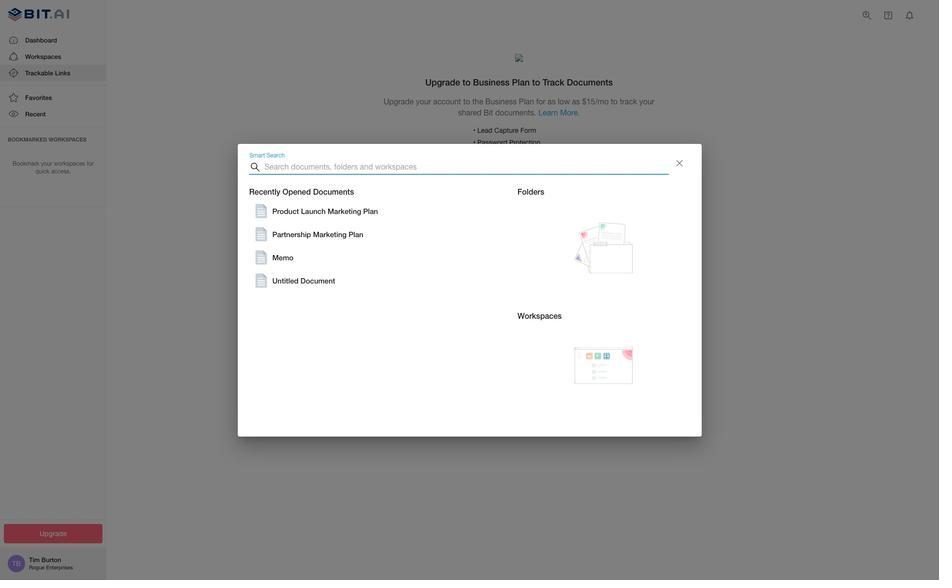 Task type: locate. For each thing, give the bounding box(es) containing it.
as right low
[[572, 97, 580, 106]]

business inside upgrade your account to the business plan for as low as $15/mo to track your shared bit documents.
[[486, 97, 517, 106]]

memo
[[273, 253, 294, 262]]

tim burton rogue enterprises
[[29, 557, 73, 571]]

dashboard
[[25, 36, 57, 44]]

business up bit
[[486, 97, 517, 106]]

plan inside upgrade your account to the business plan for as low as $15/mo to track your shared bit documents.
[[519, 97, 534, 106]]

1 horizontal spatial for
[[537, 97, 546, 106]]

your up quick
[[41, 160, 52, 167]]

your left account
[[416, 97, 431, 106]]

bookmark
[[13, 160, 39, 167]]

for inside upgrade your account to the business plan for as low as $15/mo to track your shared bit documents.
[[537, 97, 546, 106]]

tb
[[12, 561, 21, 568]]

documents.
[[496, 108, 537, 117]]

launch
[[301, 207, 326, 216]]

workspaces inside button
[[25, 53, 61, 60]]

marketing right launch
[[328, 207, 361, 216]]

• left password
[[473, 139, 476, 146]]

untitled document
[[273, 277, 335, 285]]

lead
[[478, 127, 493, 135]]

as
[[548, 97, 556, 106], [572, 97, 580, 106]]

business up the the at right
[[473, 77, 510, 87]]

1 vertical spatial •
[[473, 139, 476, 146]]

folders
[[518, 187, 545, 196]]

your inside bookmark your workspaces for quick access.
[[41, 160, 52, 167]]

0 horizontal spatial upgrade button
[[4, 524, 103, 544]]

• lead capture form • password protection
[[473, 127, 541, 146]]

1 horizontal spatial documents
[[567, 77, 613, 87]]

the
[[473, 97, 484, 106]]

password
[[478, 139, 508, 146]]

upgrade to business plan to track documents
[[426, 77, 613, 87]]

low
[[558, 97, 570, 106]]

smart search
[[249, 152, 285, 159]]

for right "workspaces"
[[87, 160, 94, 167]]

business
[[473, 77, 510, 87], [486, 97, 517, 106]]

your right track
[[640, 97, 655, 106]]

0 horizontal spatial as
[[548, 97, 556, 106]]

1 horizontal spatial your
[[416, 97, 431, 106]]

1 vertical spatial business
[[486, 97, 517, 106]]

dialog
[[238, 144, 702, 437]]

0 vertical spatial marketing
[[328, 207, 361, 216]]

opened
[[283, 187, 311, 196]]

• left lead
[[473, 127, 476, 135]]

documents up product launch marketing plan
[[313, 187, 354, 196]]

documents up $15/mo
[[567, 77, 613, 87]]

to
[[463, 77, 471, 87], [532, 77, 541, 87], [464, 97, 470, 106], [611, 97, 618, 106]]

1 horizontal spatial upgrade button
[[498, 187, 541, 206]]

marketing down product launch marketing plan
[[313, 230, 347, 239]]

recent
[[25, 110, 46, 118]]

Search documents, folders and workspaces text field
[[265, 159, 669, 175]]

workspaces
[[25, 53, 61, 60], [518, 312, 562, 321]]

•
[[473, 127, 476, 135], [473, 139, 476, 146]]

bookmark your workspaces for quick access.
[[13, 160, 94, 175]]

recent button
[[0, 106, 106, 123]]

plan up partnership marketing plan link
[[363, 207, 378, 216]]

1 vertical spatial upgrade button
[[4, 524, 103, 544]]

track
[[543, 77, 565, 87]]

for up learn
[[537, 97, 546, 106]]

workspaces
[[54, 160, 85, 167]]

1 vertical spatial documents
[[313, 187, 354, 196]]

plan up documents.
[[519, 97, 534, 106]]

bit
[[484, 108, 493, 117]]

your
[[416, 97, 431, 106], [640, 97, 655, 106], [41, 160, 52, 167]]

for
[[537, 97, 546, 106], [87, 160, 94, 167]]

search
[[267, 152, 285, 159]]

0 horizontal spatial your
[[41, 160, 52, 167]]

as up learn
[[548, 97, 556, 106]]

rogue
[[29, 566, 45, 571]]

2 • from the top
[[473, 139, 476, 146]]

form
[[521, 127, 537, 135]]

0 horizontal spatial workspaces
[[25, 53, 61, 60]]

your for for
[[41, 160, 52, 167]]

upgrade
[[426, 77, 460, 87], [384, 97, 414, 106], [506, 192, 533, 200], [40, 530, 67, 538]]

1 vertical spatial for
[[87, 160, 94, 167]]

0 vertical spatial workspaces
[[25, 53, 61, 60]]

marketing
[[328, 207, 361, 216], [313, 230, 347, 239]]

burton
[[41, 557, 61, 564]]

1 vertical spatial workspaces
[[518, 312, 562, 321]]

tim
[[29, 557, 40, 564]]

untitled
[[273, 277, 299, 285]]

workspaces button
[[0, 48, 106, 65]]

enterprises
[[46, 566, 73, 571]]

dashboard button
[[0, 32, 106, 48]]

0 vertical spatial for
[[537, 97, 546, 106]]

0 vertical spatial business
[[473, 77, 510, 87]]

1 horizontal spatial as
[[572, 97, 580, 106]]

shared
[[458, 108, 482, 117]]

trackable
[[25, 69, 53, 77]]

0 vertical spatial •
[[473, 127, 476, 135]]

upgrade button
[[498, 187, 541, 206], [4, 524, 103, 544]]

links
[[55, 69, 70, 77]]

0 horizontal spatial for
[[87, 160, 94, 167]]

documents
[[567, 77, 613, 87], [313, 187, 354, 196]]

0 vertical spatial upgrade button
[[498, 187, 541, 206]]

plan
[[512, 77, 530, 87], [519, 97, 534, 106], [363, 207, 378, 216], [349, 230, 364, 239]]



Task type: describe. For each thing, give the bounding box(es) containing it.
favorites
[[25, 94, 52, 102]]

untitled document link
[[253, 273, 495, 289]]

1 as from the left
[[548, 97, 556, 106]]

learn more. link
[[539, 108, 580, 117]]

2 horizontal spatial your
[[640, 97, 655, 106]]

product launch marketing plan link
[[253, 204, 495, 219]]

recently opened documents
[[249, 187, 354, 196]]

protection
[[510, 139, 541, 146]]

workspaces
[[49, 136, 87, 142]]

1 • from the top
[[473, 127, 476, 135]]

capture
[[495, 127, 519, 135]]

partnership marketing plan link
[[253, 227, 495, 243]]

for inside bookmark your workspaces for quick access.
[[87, 160, 94, 167]]

learn
[[539, 108, 558, 117]]

$15/mo
[[583, 97, 609, 106]]

1 horizontal spatial workspaces
[[518, 312, 562, 321]]

bookmarked
[[8, 136, 47, 142]]

recently
[[249, 187, 281, 196]]

more.
[[561, 108, 580, 117]]

memo link
[[253, 250, 495, 266]]

bookmarked workspaces
[[8, 136, 87, 142]]

dialog containing recently opened documents
[[238, 144, 702, 437]]

2 as from the left
[[572, 97, 580, 106]]

partnership
[[273, 230, 311, 239]]

trackable links button
[[0, 65, 106, 81]]

account
[[433, 97, 461, 106]]

plan down the 'product launch marketing plan' link
[[349, 230, 364, 239]]

partnership marketing plan
[[273, 230, 364, 239]]

access.
[[51, 168, 71, 175]]

learn more.
[[539, 108, 580, 117]]

product
[[273, 207, 299, 216]]

track
[[620, 97, 638, 106]]

0 vertical spatial documents
[[567, 77, 613, 87]]

your for to
[[416, 97, 431, 106]]

document
[[301, 277, 335, 285]]

product launch marketing plan
[[273, 207, 378, 216]]

trackable links
[[25, 69, 70, 77]]

0 horizontal spatial documents
[[313, 187, 354, 196]]

quick
[[35, 168, 49, 175]]

plan up upgrade your account to the business plan for as low as $15/mo to track your shared bit documents.
[[512, 77, 530, 87]]

favorites button
[[0, 90, 106, 106]]

1 vertical spatial marketing
[[313, 230, 347, 239]]

upgrade your account to the business plan for as low as $15/mo to track your shared bit documents.
[[384, 97, 655, 117]]

smart
[[249, 152, 265, 159]]

upgrade inside upgrade your account to the business plan for as low as $15/mo to track your shared bit documents.
[[384, 97, 414, 106]]



Task type: vqa. For each thing, say whether or not it's contained in the screenshot.
Remove Bookmark image at the top of page
no



